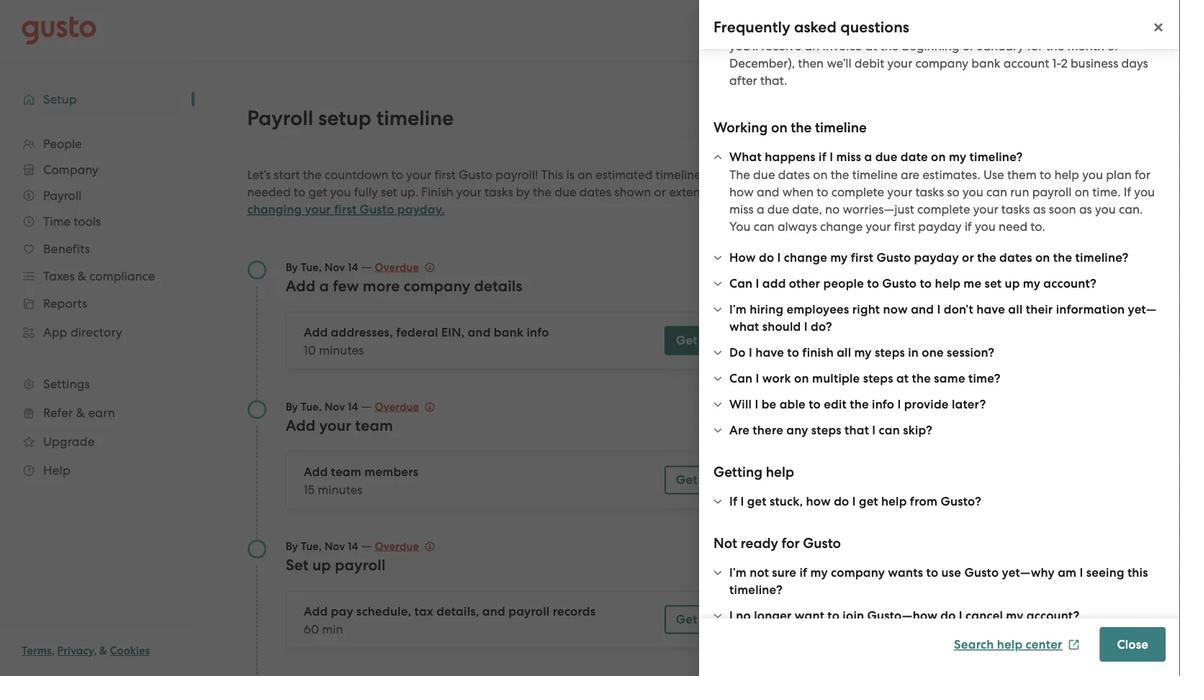 Task type: locate. For each thing, give the bounding box(es) containing it.
you'll inside the download our handy checklist of everything you'll need to get set up for your first payroll.
[[987, 225, 1016, 240]]

what inside frequently asked questions dialog
[[729, 150, 762, 165]]

1 vertical spatial after
[[729, 73, 757, 88]]

receive up december), in the top right of the page
[[762, 39, 802, 53]]

0 vertical spatial be
[[787, 4, 802, 19]]

1 vertical spatial ready
[[741, 536, 778, 552]]

payroll.
[[1012, 4, 1055, 19], [1012, 243, 1055, 257]]

add
[[286, 277, 316, 295], [304, 325, 328, 340], [286, 417, 316, 435], [304, 465, 328, 480], [304, 605, 328, 620]]

add for add your team
[[286, 417, 316, 435]]

3 tue, from the top
[[301, 540, 322, 553]]

you'll down the "frequently"
[[729, 39, 758, 53]]

a left date,
[[757, 202, 764, 217]]

i up add
[[777, 251, 781, 266]]

1 vertical spatial have
[[977, 303, 1005, 318]]

1 overdue from the top
[[375, 261, 419, 274]]

gusto—how
[[867, 610, 938, 624]]

addresses,
[[331, 325, 393, 340]]

cookies button
[[110, 643, 150, 660]]

get started down are
[[676, 473, 743, 488]]

complete
[[831, 185, 884, 199], [917, 202, 970, 217]]

all inside i'm hiring employees right now and i don't have all their information yet— what should i do?
[[1008, 303, 1023, 318]]

people
[[823, 277, 864, 292]]

2 can from the top
[[729, 372, 753, 387]]

date,
[[792, 202, 822, 217]]

days
[[1122, 56, 1148, 71]]

get for set up payroll
[[676, 613, 697, 628]]

help up the soon on the top right of page
[[1055, 168, 1079, 182]]

i'm
[[729, 303, 747, 318], [729, 566, 747, 581]]

by tue, nov 14 — up add your team
[[286, 399, 375, 414]]

i'm hiring employees right now and i don't have all their information yet— what should i do?
[[729, 303, 1157, 335]]

change
[[820, 220, 863, 234], [784, 251, 827, 266]]

stuck,
[[770, 495, 803, 510]]

have down me on the top of the page
[[977, 303, 1005, 318]]

add inside add pay schedule, tax details, and payroll records 60 min
[[304, 605, 328, 620]]

an inside you won't be charged until after you run your first payroll. you'll receive a gusto invoice at the beginning of each month for the previous month (i.e., you'll receive an invoice at the beginning of january for the month of december), then we'll debit your company bank account 1-2 business days after that.
[[805, 39, 820, 53]]

1 you from the top
[[729, 4, 751, 19]]

0 horizontal spatial you'll
[[729, 39, 758, 53]]

timeline? up information
[[1076, 251, 1129, 266]]

records
[[553, 605, 596, 620]]

1 horizontal spatial be
[[787, 4, 802, 19]]

timeline?
[[970, 150, 1023, 165], [1076, 251, 1129, 266], [729, 584, 783, 598]]

list containing benefits
[[0, 131, 194, 485]]

2 get from the top
[[676, 473, 697, 488]]

3 overdue button from the top
[[375, 538, 435, 556]]

2 vertical spatial get started
[[676, 613, 743, 628]]

overdue button up tax
[[375, 538, 435, 556]]

gusto down won't
[[729, 22, 763, 36]]

miss inside the due dates on the timeline are estimates. use them to help you plan for how and when to complete your tasks so you can run payroll on time. if you miss a due date, no worries—just complete your tasks as soon as you can. you can always change your first payday if you need to.
[[729, 202, 754, 217]]

join
[[843, 610, 864, 624]]

can down how
[[729, 277, 753, 292]]

&
[[76, 406, 85, 421], [99, 645, 107, 658]]

0 vertical spatial all
[[1008, 303, 1023, 318]]

if left "our"
[[965, 220, 972, 234]]

bank
[[972, 56, 1001, 71], [494, 325, 524, 340]]

3 overdue from the top
[[375, 540, 419, 553]]

nov up few
[[325, 261, 345, 274]]

i'm up what
[[729, 303, 747, 318]]

no right date,
[[825, 202, 840, 217]]

get started button down not
[[665, 606, 754, 635]]

1 14 from the top
[[348, 261, 358, 274]]

gusto navigation element
[[0, 62, 194, 508]]

when
[[783, 185, 814, 199]]

a
[[1134, 4, 1141, 19], [865, 150, 872, 165], [757, 202, 764, 217], [319, 277, 329, 295]]

for inside the download our handy checklist of everything you'll need to get set up for your first payroll.
[[941, 243, 957, 257]]

i'm for i'm not sure if my company wants to use gusto yet—why am i seeing this timeline?
[[729, 566, 747, 581]]

up.
[[400, 185, 418, 199]]

0 vertical spatial you
[[729, 4, 751, 19]]

1 horizontal spatial if
[[1124, 185, 1131, 199]]

1 horizontal spatial complete
[[917, 202, 970, 217]]

miss down the
[[729, 202, 754, 217]]

1 vertical spatial be
[[762, 398, 777, 413]]

timeline? down not
[[729, 584, 783, 598]]

timeline down what happens if i miss a due date on my timeline?
[[852, 168, 898, 182]]

download up don't
[[940, 266, 1001, 280]]

0 horizontal spatial set
[[381, 185, 397, 199]]

you inside the due dates on the timeline are estimates. use them to help you plan for how and when to complete your tasks so you can run payroll on time. if you miss a due date, no worries—just complete your tasks as soon as you can. you can always change your first payday if you need to.
[[729, 220, 751, 234]]

1 started from the top
[[701, 333, 743, 348]]

a left date
[[865, 150, 872, 165]]

what's
[[719, 168, 755, 182]]

1 by from the left
[[516, 185, 530, 199]]

you'll
[[729, 39, 758, 53], [987, 225, 1016, 240]]

1 vertical spatial miss
[[729, 202, 754, 217]]

1 vertical spatial if
[[965, 220, 972, 234]]

can left always
[[754, 220, 775, 234]]

company
[[916, 56, 969, 71], [404, 277, 470, 295], [831, 566, 885, 581]]

my inside i'm not sure if my company wants to use gusto yet—why am i seeing this timeline?
[[811, 566, 828, 581]]

due up always
[[767, 202, 789, 217]]

up right me on the top of the page
[[1005, 277, 1020, 292]]

timeline up extend
[[656, 168, 701, 182]]

and inside i'm hiring employees right now and i don't have all their information yet— what should i do?
[[911, 303, 934, 318]]

2 vertical spatial dates
[[1000, 251, 1032, 266]]

due down is
[[555, 185, 577, 199]]

2 vertical spatial get
[[676, 613, 697, 628]]

change inside the due dates on the timeline are estimates. use them to help you plan for how and when to complete your tasks so you can run payroll on time. if you miss a due date, no worries—just complete your tasks as soon as you can. you can always change your first payday if you need to.
[[820, 220, 863, 234]]

first inside the due dates on the timeline are estimates. use them to help you plan for how and when to complete your tasks so you can run payroll on time. if you miss a due date, no worries—just complete your tasks as soon as you can. you can always change your first payday if you need to.
[[894, 220, 915, 234]]

gusto inside let's start the countdown to your first gusto payroll! this is an estimated                     timeline of what's needed to get you fully set up.
[[459, 168, 493, 182]]

& inside the refer & earn link
[[76, 406, 85, 421]]

0 horizontal spatial invoice
[[766, 22, 806, 36]]

gusto
[[729, 22, 763, 36], [459, 168, 493, 182], [360, 202, 394, 217], [877, 251, 911, 266], [882, 277, 917, 292], [803, 536, 841, 552], [965, 566, 999, 581]]

tasks
[[485, 185, 513, 199], [916, 185, 944, 199], [1002, 202, 1030, 217]]

1 by from the top
[[286, 261, 298, 274]]

1 vertical spatial get started
[[676, 473, 743, 488]]

0 horizontal spatial do
[[759, 251, 774, 266]]

have for do i have to finish all my steps in one session?
[[756, 346, 784, 361]]

0 horizontal spatial tasks
[[485, 185, 513, 199]]

have down "use"
[[979, 183, 1010, 199]]

the inside finish your tasks by the due dates shown or extend them by changing your first gusto payday.
[[533, 185, 552, 199]]

overdue for payroll
[[375, 540, 419, 553]]

0 horizontal spatial no
[[736, 610, 751, 624]]

no
[[825, 202, 840, 217], [736, 610, 751, 624]]

get started up will
[[676, 333, 743, 348]]

1 , from the left
[[52, 645, 55, 658]]

for right plan
[[1135, 168, 1151, 182]]

do right stuck,
[[834, 495, 849, 510]]

0 vertical spatial minutes
[[319, 343, 364, 358]]

1 vertical spatial or
[[962, 251, 974, 266]]

0 vertical spatial or
[[654, 185, 666, 199]]

the down what happens if i miss a due date on my timeline?
[[831, 168, 849, 182]]

add for add addresses, federal ein, and bank info 10 minutes
[[304, 325, 328, 340]]

0 vertical spatial tue,
[[301, 261, 322, 274]]

1 vertical spatial get started button
[[665, 466, 754, 495]]

0 horizontal spatial up
[[312, 557, 331, 575]]

1 horizontal spatial what
[[923, 183, 959, 199]]

or for payday
[[962, 251, 974, 266]]

and right details,
[[482, 605, 505, 620]]

14 for payroll
[[348, 540, 358, 553]]

tue, down changing your first gusto payday. button
[[301, 261, 322, 274]]

2 vertical spatial —
[[361, 539, 372, 553]]

0 horizontal spatial run
[[938, 4, 957, 19]]

how
[[729, 185, 754, 199], [806, 495, 831, 510]]

refer & earn
[[43, 406, 115, 421]]

be left able
[[762, 398, 777, 413]]

3 nov from the top
[[325, 540, 345, 553]]

i'm inside i'm hiring employees right now and i don't have all their information yet— what should i do?
[[729, 303, 747, 318]]

at up the debit
[[865, 39, 877, 53]]

first down worries—just
[[894, 220, 915, 234]]

2 payroll. from the top
[[1012, 243, 1055, 257]]

2
[[1061, 56, 1068, 71]]

in
[[908, 346, 919, 361]]

2 vertical spatial by
[[286, 540, 298, 553]]

timeline? inside i'm not sure if my company wants to use gusto yet—why am i seeing this timeline?
[[729, 584, 783, 598]]

can i add other people to gusto to help me set up my account?
[[729, 277, 1097, 292]]

& left cookies on the left bottom
[[99, 645, 107, 658]]

3 get started from the top
[[676, 613, 743, 628]]

or right shown
[[654, 185, 666, 199]]

2 horizontal spatial timeline?
[[1076, 251, 1129, 266]]

2 vertical spatial payroll
[[509, 605, 550, 620]]

fully
[[354, 185, 378, 199]]

your
[[960, 4, 985, 19], [887, 56, 913, 71], [406, 168, 431, 182], [456, 185, 482, 199], [887, 185, 913, 199], [305, 202, 331, 217], [973, 202, 999, 217], [866, 220, 891, 234], [960, 243, 985, 257], [319, 417, 352, 435]]

won't
[[754, 4, 784, 19]]

1 horizontal spatial all
[[1008, 303, 1023, 318]]

set
[[381, 185, 397, 199], [1087, 225, 1104, 240], [985, 277, 1002, 292]]

refer
[[43, 406, 73, 421]]

2 vertical spatial by tue, nov 14 —
[[286, 539, 375, 553]]

0 vertical spatial checklist
[[1046, 208, 1094, 223]]

1 vertical spatial you
[[729, 220, 751, 234]]

your right finish
[[456, 185, 482, 199]]

0 vertical spatial complete
[[831, 185, 884, 199]]

payroll up pay
[[335, 557, 386, 575]]

2 get started from the top
[[676, 473, 743, 488]]

if inside i'm not sure if my company wants to use gusto yet—why am i seeing this timeline?
[[800, 566, 808, 581]]

set inside frequently asked questions dialog
[[985, 277, 1002, 292]]

set inside the download our handy checklist of everything you'll need to get set up for your first payroll.
[[1087, 225, 1104, 240]]

you up the each
[[914, 4, 935, 19]]

them inside the due dates on the timeline are estimates. use them to help you plan for how and when to complete your tasks so you can run payroll on time. if you miss a due date, no worries—just complete your tasks as soon as you can. you can always change your first payday if you need to.
[[1007, 168, 1037, 182]]

1 horizontal spatial set
[[985, 277, 1002, 292]]

— for team
[[361, 399, 372, 414]]

info inside frequently asked questions dialog
[[872, 398, 895, 413]]

what up the
[[729, 150, 762, 165]]

receive up (i.e.,
[[1090, 4, 1131, 19]]

your inside let's start the countdown to your first gusto payroll! this is an estimated                     timeline of what's needed to get you fully set up.
[[406, 168, 431, 182]]

1 vertical spatial do
[[834, 495, 849, 510]]

set left up.
[[381, 185, 397, 199]]

1 by tue, nov 14 — from the top
[[286, 260, 375, 274]]

14 up few
[[348, 261, 358, 274]]

0 horizontal spatial what
[[729, 150, 762, 165]]

each
[[921, 22, 949, 36]]

for up account
[[1027, 39, 1043, 53]]

use
[[942, 566, 961, 581]]

3 by from the top
[[286, 540, 298, 553]]

2 by from the top
[[286, 401, 298, 414]]

if right happens
[[819, 150, 827, 165]]

1 vertical spatial complete
[[917, 202, 970, 217]]

2 by from the left
[[744, 185, 757, 199]]

gusto inside you won't be charged until after you run your first payroll. you'll receive a gusto invoice at the beginning of each month for the previous month (i.e., you'll receive an invoice at the beginning of january for the month of december), then we'll debit your company bank account 1-2 business days after that.
[[729, 22, 763, 36]]

get for add your team
[[676, 473, 697, 488]]

search help center link
[[954, 638, 1080, 653]]

1 vertical spatial them
[[711, 185, 741, 199]]

1 vertical spatial nov
[[325, 401, 345, 414]]

payroll inside add pay schedule, tax details, and payroll records 60 min
[[509, 605, 550, 620]]

i'm for i'm hiring employees right now and i don't have all their information yet— what should i do?
[[729, 303, 747, 318]]

1 payroll. from the top
[[1012, 4, 1055, 19]]

1 horizontal spatial as
[[1079, 202, 1092, 217]]

3 by tue, nov 14 — from the top
[[286, 539, 375, 553]]

0 horizontal spatial company
[[404, 277, 470, 295]]

first down 'fully'
[[334, 202, 357, 217]]

my right sure
[[811, 566, 828, 581]]

to
[[392, 168, 403, 182], [1040, 168, 1052, 182], [962, 183, 975, 199], [294, 185, 306, 199], [817, 185, 828, 199], [1051, 225, 1062, 240], [867, 277, 879, 292], [920, 277, 932, 292], [787, 346, 799, 361], [809, 398, 821, 413], [926, 566, 939, 581], [828, 610, 840, 624]]

or inside frequently asked questions dialog
[[962, 251, 974, 266]]

add inside add addresses, federal ein, and bank info 10 minutes
[[304, 325, 328, 340]]

tasks inside finish your tasks by the due dates shown or extend them by changing your first gusto payday.
[[485, 185, 513, 199]]

0 horizontal spatial ,
[[52, 645, 55, 658]]

i'm left not
[[729, 566, 747, 581]]

0 vertical spatial get started button
[[665, 327, 754, 355]]

2 — from the top
[[361, 399, 372, 414]]

by tue, nov 14 — for a
[[286, 260, 375, 274]]

need inside the due dates on the timeline are estimates. use them to help you plan for how and when to complete your tasks so you can run payroll on time. if you miss a due date, no worries—just complete your tasks as soon as you can. you can always change your first payday if you need to.
[[999, 220, 1028, 234]]

0 vertical spatial bank
[[972, 56, 1001, 71]]

, left cookies on the left bottom
[[94, 645, 97, 658]]

month left (i.e.,
[[1083, 22, 1120, 36]]

0 vertical spatial &
[[76, 406, 85, 421]]

i right happens
[[830, 150, 833, 165]]

schedule,
[[357, 605, 411, 620]]

dates
[[778, 168, 810, 182], [580, 185, 611, 199], [1000, 251, 1032, 266]]

0 vertical spatial if
[[819, 150, 827, 165]]

can.
[[1119, 202, 1143, 217]]

directory
[[70, 325, 122, 340]]

run inside you won't be charged until after you run your first payroll. you'll receive a gusto invoice at the beginning of each month for the previous month (i.e., you'll receive an invoice at the beginning of january for the month of december), then we'll debit your company bank account 1-2 business days after that.
[[938, 4, 957, 19]]

refer & earn link
[[14, 400, 180, 426]]

need left to.
[[999, 220, 1028, 234]]

get down the soon on the top right of page
[[1065, 225, 1084, 240]]

minutes right 15
[[318, 483, 363, 497]]

1 horizontal spatial dates
[[778, 168, 810, 182]]

your down everything
[[960, 243, 985, 257]]

to.
[[1031, 220, 1045, 234]]

after down december), in the top right of the page
[[729, 73, 757, 88]]

1 can from the top
[[729, 277, 753, 292]]

or inside finish your tasks by the due dates shown or extend them by changing your first gusto payday.
[[654, 185, 666, 199]]

gusto inside finish your tasks by the due dates shown or extend them by changing your first gusto payday.
[[360, 202, 394, 217]]

can down "use"
[[987, 185, 1007, 199]]

0 vertical spatial info
[[527, 325, 549, 340]]

to inside the download our handy checklist of everything you'll need to get set up for your first payroll.
[[1051, 225, 1062, 240]]

a inside you won't be charged until after you run your first payroll. you'll receive a gusto invoice at the beginning of each month for the previous month (i.e., you'll receive an invoice at the beginning of january for the month of december), then we'll debit your company bank account 1-2 business days after that.
[[1134, 4, 1141, 19]]

checklist
[[1046, 208, 1094, 223], [1004, 266, 1053, 280]]

more
[[363, 277, 400, 295]]

1 vertical spatial invoice
[[823, 39, 862, 53]]

download for download our handy checklist of everything you'll need to get set up for your first payroll.
[[923, 208, 982, 223]]

your inside the download our handy checklist of everything you'll need to get set up for your first payroll.
[[960, 243, 985, 257]]

center
[[1026, 638, 1063, 653]]

minutes inside add addresses, federal ein, and bank info 10 minutes
[[319, 343, 364, 358]]

info inside add addresses, federal ein, and bank info 10 minutes
[[527, 325, 549, 340]]

add inside add team members 15 minutes
[[304, 465, 328, 480]]

be inside you won't be charged until after you run your first payroll. you'll receive a gusto invoice at the beginning of each month for the previous month (i.e., you'll receive an invoice at the beginning of january for the month of december), then we'll debit your company bank account 1-2 business days after that.
[[787, 4, 802, 19]]

hiring
[[750, 303, 784, 318]]

to down start
[[294, 185, 306, 199]]

checklist up their
[[1004, 266, 1053, 280]]

tue, for up
[[301, 540, 322, 553]]

a inside the due dates on the timeline are estimates. use them to help you plan for how and when to complete your tasks so you can run payroll on time. if you miss a due date, no worries—just complete your tasks as soon as you can. you can always change your first payday if you need to.
[[757, 202, 764, 217]]

0 vertical spatial company
[[916, 56, 969, 71]]

checklist inside the download our handy checklist of everything you'll need to get set up for your first payroll.
[[1046, 208, 1094, 223]]

3 get from the top
[[676, 613, 697, 628]]

by for add your team
[[286, 401, 298, 414]]

1 vertical spatial change
[[784, 251, 827, 266]]

overdue button for payroll
[[375, 538, 435, 556]]

1 horizontal spatial info
[[872, 398, 895, 413]]

up down everything
[[923, 243, 938, 257]]

you up changing your first gusto payday. button
[[330, 185, 351, 199]]

1 tue, from the top
[[301, 261, 322, 274]]

can
[[987, 185, 1007, 199], [754, 220, 775, 234], [879, 424, 900, 439]]

1 vertical spatial overdue
[[375, 401, 419, 414]]

you
[[729, 4, 751, 19], [729, 220, 751, 234]]

1 vertical spatial by
[[286, 401, 298, 414]]

and inside add addresses, federal ein, and bank info 10 minutes
[[468, 325, 491, 340]]

to right to.
[[1051, 225, 1062, 240]]

for
[[992, 22, 1008, 36], [1027, 39, 1043, 53], [1135, 168, 1151, 182], [941, 243, 957, 257], [782, 536, 800, 552]]

2 overdue from the top
[[375, 401, 419, 414]]

can for can i work on multiple steps at the same time?
[[729, 372, 753, 387]]

2 horizontal spatial up
[[1005, 277, 1020, 292]]

on
[[771, 120, 788, 136], [931, 150, 946, 165], [813, 168, 828, 182], [1075, 185, 1089, 199], [1035, 251, 1050, 266], [794, 372, 809, 387]]

do down i'm not sure if my company wants to use gusto yet—why am i seeing this timeline?
[[941, 610, 956, 624]]

have for what to have ready
[[979, 183, 1010, 199]]

help
[[43, 464, 71, 478]]

frequently asked questions
[[714, 18, 910, 36]]

minutes
[[319, 343, 364, 358], [318, 483, 363, 497]]

get started button down hiring
[[665, 327, 754, 355]]

0 vertical spatial overdue button
[[375, 259, 435, 276]]

bank down 'details'
[[494, 325, 524, 340]]

can
[[729, 277, 753, 292], [729, 372, 753, 387]]

charged
[[805, 4, 852, 19]]

payroll up the soon on the top right of page
[[1032, 185, 1072, 199]]

up inside the download our handy checklist of everything you'll need to get set up for your first payroll.
[[923, 243, 938, 257]]

download inside the download our handy checklist of everything you'll need to get set up for your first payroll.
[[923, 208, 982, 223]]

set for can i add other people to gusto to help me set up my account?
[[985, 277, 1002, 292]]

2 i'm from the top
[[729, 566, 747, 581]]

you inside you won't be charged until after you run your first payroll. you'll receive a gusto invoice at the beginning of each month for the previous month (i.e., you'll receive an invoice at the beginning of january for the month of december), then we'll debit your company bank account 1-2 business days after that.
[[729, 4, 751, 19]]

help left me on the top of the page
[[935, 277, 961, 292]]

nov for your
[[325, 401, 345, 414]]

14 for few
[[348, 261, 358, 274]]

don't
[[944, 303, 974, 318]]

sure
[[772, 566, 797, 581]]

1 horizontal spatial timeline?
[[970, 150, 1023, 165]]

1 vertical spatial —
[[361, 399, 372, 414]]

estimated
[[596, 168, 653, 182]]

upgrade link
[[14, 429, 180, 455]]

if down getting
[[729, 495, 738, 510]]

get started for payroll
[[676, 613, 743, 628]]

of up business
[[1108, 39, 1119, 53]]

by tue, nov 14 — up few
[[286, 260, 375, 274]]

0 vertical spatial by tue, nov 14 —
[[286, 260, 375, 274]]

0 vertical spatial set
[[381, 185, 397, 199]]

payday.
[[397, 202, 445, 217]]

timeline inside let's start the countdown to your first gusto payroll! this is an estimated                     timeline of what's needed to get you fully set up.
[[656, 168, 701, 182]]

started down are
[[701, 473, 743, 488]]

that.
[[760, 73, 787, 88]]

2 you from the top
[[729, 220, 751, 234]]

2 vertical spatial can
[[879, 424, 900, 439]]

1 vertical spatial by tue, nov 14 —
[[286, 399, 375, 414]]

2 started from the top
[[701, 473, 743, 488]]

working on the timeline
[[714, 120, 867, 136]]

0 vertical spatial payroll.
[[1012, 4, 1055, 19]]

by up add your team
[[286, 401, 298, 414]]

needed
[[247, 185, 291, 199]]

1 i'm from the top
[[729, 303, 747, 318]]

0 vertical spatial nov
[[325, 261, 345, 274]]

change up other
[[784, 251, 827, 266]]

dates inside the due dates on the timeline are estimates. use them to help you plan for how and when to complete your tasks so you can run payroll on time. if you miss a due date, no worries—just complete your tasks as soon as you can. you can always change your first payday if you need to.
[[778, 168, 810, 182]]

2 14 from the top
[[348, 401, 358, 414]]

team up members
[[355, 417, 393, 435]]

tasks down what to have ready
[[1002, 202, 1030, 217]]

i'm inside i'm not sure if my company wants to use gusto yet—why am i seeing this timeline?
[[729, 566, 747, 581]]

2 tue, from the top
[[301, 401, 322, 414]]

0 horizontal spatial them
[[711, 185, 741, 199]]

need inside the download our handy checklist of everything you'll need to get set up for your first payroll.
[[1019, 225, 1048, 240]]

company up join
[[831, 566, 885, 581]]

1 nov from the top
[[325, 261, 345, 274]]

account
[[1004, 56, 1049, 71]]

1 vertical spatial can
[[754, 220, 775, 234]]

started
[[701, 333, 743, 348], [701, 473, 743, 488], [701, 613, 743, 628]]

nov
[[325, 261, 345, 274], [325, 401, 345, 414], [325, 540, 345, 553]]

no inside the due dates on the timeline are estimates. use them to help you plan for how and when to complete your tasks so you can run payroll on time. if you miss a due date, no worries—just complete your tasks as soon as you can. you can always change your first payday if you need to.
[[825, 202, 840, 217]]

need
[[999, 220, 1028, 234], [1019, 225, 1048, 240]]

for up january
[[992, 22, 1008, 36]]

1 vertical spatial dates
[[580, 185, 611, 199]]

information
[[1056, 303, 1125, 318]]

1 vertical spatial minutes
[[318, 483, 363, 497]]

2 by tue, nov 14 — from the top
[[286, 399, 375, 414]]

0 horizontal spatial or
[[654, 185, 666, 199]]

privacy
[[57, 645, 94, 658]]

0 horizontal spatial timeline?
[[729, 584, 783, 598]]

invoice up we'll
[[823, 39, 862, 53]]

you inside let's start the countdown to your first gusto payroll! this is an estimated                     timeline of what's needed to get you fully set up.
[[330, 185, 351, 199]]

payroll. inside you won't be charged until after you run your first payroll. you'll receive a gusto invoice at the beginning of each month for the previous month (i.e., you'll receive an invoice at the beginning of january for the month of december), then we'll debit your company bank account 1-2 business days after that.
[[1012, 4, 1055, 19]]

3 get started button from the top
[[665, 606, 754, 635]]

3 started from the top
[[701, 613, 743, 628]]

2 nov from the top
[[325, 401, 345, 414]]

payroll. up previous
[[1012, 4, 1055, 19]]

2 overdue button from the top
[[375, 399, 435, 416]]

be for i
[[762, 398, 777, 413]]

setup link
[[14, 86, 180, 112]]

the inside let's start the countdown to your first gusto payroll! this is an estimated                     timeline of what's needed to get you fully set up.
[[303, 168, 322, 182]]

first
[[988, 4, 1009, 19], [435, 168, 456, 182], [334, 202, 357, 217], [894, 220, 915, 234], [988, 243, 1009, 257], [851, 251, 874, 266]]

there
[[753, 424, 784, 439]]

gusto inside i'm not sure if my company wants to use gusto yet—why am i seeing this timeline?
[[965, 566, 999, 581]]

& left earn
[[76, 406, 85, 421]]

1 vertical spatial an
[[578, 168, 593, 182]]

do i have to finish all my steps in one session?
[[729, 346, 995, 361]]

if up 'can.'
[[1124, 185, 1131, 199]]

get inside let's start the countdown to your first gusto payroll! this is an estimated                     timeline of what's needed to get you fully set up.
[[309, 185, 327, 199]]

up inside frequently asked questions dialog
[[1005, 277, 1020, 292]]

yet—why
[[1002, 566, 1055, 581]]

1 — from the top
[[361, 260, 372, 274]]

0 vertical spatial after
[[883, 4, 911, 19]]

federal
[[396, 325, 438, 340]]

2 vertical spatial set
[[985, 277, 1002, 292]]

and inside the due dates on the timeline are estimates. use them to help you plan for how and when to complete your tasks so you can run payroll on time. if you miss a due date, no worries—just complete your tasks as soon as you can. you can always change your first payday if you need to.
[[757, 185, 779, 199]]

0 horizontal spatial ready
[[741, 536, 778, 552]]

2 vertical spatial get started button
[[665, 606, 754, 635]]

3 — from the top
[[361, 539, 372, 553]]

0 horizontal spatial info
[[527, 325, 549, 340]]

1-
[[1052, 56, 1061, 71]]

1 horizontal spatial or
[[962, 251, 974, 266]]

2 get started button from the top
[[665, 466, 754, 495]]

1 overdue button from the top
[[375, 259, 435, 276]]

get started button for set up payroll
[[665, 606, 754, 635]]

first inside you won't be charged until after you run your first payroll. you'll receive a gusto invoice at the beginning of each month for the previous month (i.e., you'll receive an invoice at the beginning of january for the month of december), then we'll debit your company bank account 1-2 business days after that.
[[988, 4, 1009, 19]]

list
[[0, 131, 194, 485]]

0 vertical spatial dates
[[778, 168, 810, 182]]

nov for a
[[325, 261, 345, 274]]

1 vertical spatial can
[[729, 372, 753, 387]]

3 14 from the top
[[348, 540, 358, 553]]

0 horizontal spatial an
[[578, 168, 593, 182]]

1 vertical spatial what
[[923, 183, 959, 199]]

first up download checklist
[[988, 243, 1009, 257]]

run up the each
[[938, 4, 957, 19]]



Task type: vqa. For each thing, say whether or not it's contained in the screenshot.
the right do
yes



Task type: describe. For each thing, give the bounding box(es) containing it.
get left stuck,
[[747, 495, 767, 510]]

the right edit
[[850, 398, 869, 413]]

time?
[[969, 372, 1001, 387]]

you inside you won't be charged until after you run your first payroll. you'll receive a gusto invoice at the beginning of each month for the previous month (i.e., you'll receive an invoice at the beginning of january for the month of december), then we'll debit your company bank account 1-2 business days after that.
[[914, 4, 935, 19]]

date
[[901, 150, 928, 165]]

january
[[977, 39, 1024, 53]]

overdue for few
[[375, 261, 419, 274]]

my up their
[[1023, 277, 1041, 292]]

on down to.
[[1035, 251, 1050, 266]]

later?
[[952, 398, 986, 413]]

dates inside finish your tasks by the due dates shown or extend them by changing your first gusto payday.
[[580, 185, 611, 199]]

due right the
[[753, 168, 775, 182]]

should
[[762, 320, 801, 335]]

are
[[901, 168, 920, 182]]

my up search help center link
[[1006, 610, 1024, 624]]

be for won't
[[787, 4, 802, 19]]

first inside the download our handy checklist of everything you'll need to get set up for your first payroll.
[[988, 243, 1009, 257]]

2 as from the left
[[1079, 202, 1092, 217]]

estimates.
[[923, 168, 981, 182]]

help inside the due dates on the timeline are estimates. use them to help you plan for how and when to complete your tasks so you can run payroll on time. if you miss a due date, no worries—just complete your tasks as soon as you can. you can always change your first payday if you need to.
[[1055, 168, 1079, 182]]

previous
[[1032, 22, 1080, 36]]

first inside finish your tasks by the due dates shown or extend them by changing your first gusto payday.
[[334, 202, 357, 217]]

on up when
[[813, 168, 828, 182]]

due inside finish your tasks by the due dates shown or extend them by changing your first gusto payday.
[[555, 185, 577, 199]]

i left cancel
[[959, 610, 963, 624]]

if inside the due dates on the timeline are estimates. use them to help you plan for how and when to complete your tasks so you can run payroll on time. if you miss a due date, no worries—just complete your tasks as soon as you can. you can always change your first payday if you need to.
[[1124, 185, 1131, 199]]

my up people
[[830, 251, 848, 266]]

a left few
[[319, 277, 329, 295]]

for up sure
[[782, 536, 800, 552]]

2 vertical spatial steps
[[811, 424, 842, 439]]

your up add team members 15 minutes
[[319, 417, 352, 435]]

not ready for gusto
[[714, 536, 841, 552]]

minutes inside add team members 15 minutes
[[318, 483, 363, 497]]

month up january
[[952, 22, 989, 36]]

1 vertical spatial steps
[[863, 372, 893, 387]]

the
[[729, 168, 750, 182]]

the down previous
[[1046, 39, 1065, 53]]

yet—
[[1128, 303, 1157, 318]]

0 vertical spatial team
[[355, 417, 393, 435]]

0 vertical spatial at
[[809, 22, 821, 36]]

to inside i'm not sure if my company wants to use gusto yet—why am i seeing this timeline?
[[926, 566, 939, 581]]

debit
[[855, 56, 884, 71]]

privacy link
[[57, 645, 94, 658]]

by for set up payroll
[[286, 540, 298, 553]]

i right stuck,
[[852, 495, 856, 510]]

15
[[304, 483, 315, 497]]

can for can i add other people to gusto to help me set up my account?
[[729, 277, 753, 292]]

company inside i'm not sure if my company wants to use gusto yet—why am i seeing this timeline?
[[831, 566, 885, 581]]

add for add pay schedule, tax details, and payroll records 60 min
[[304, 605, 328, 620]]

0 horizontal spatial complete
[[831, 185, 884, 199]]

overdue button for team
[[375, 399, 435, 416]]

will
[[729, 398, 752, 413]]

can i work on multiple steps at the same time?
[[729, 372, 1001, 387]]

get inside the download our handy checklist of everything you'll need to get set up for your first payroll.
[[1065, 225, 1084, 240]]

my up can i work on multiple steps at the same time?
[[854, 346, 872, 361]]

any
[[787, 424, 808, 439]]

asked
[[794, 18, 837, 36]]

add your team
[[286, 417, 393, 435]]

to up date,
[[817, 185, 828, 199]]

i left the provide
[[898, 398, 901, 413]]

1 vertical spatial beginning
[[902, 39, 960, 53]]

get started button for add your team
[[665, 466, 754, 495]]

due left date
[[875, 150, 898, 165]]

60
[[304, 623, 319, 637]]

0 horizontal spatial after
[[729, 73, 757, 88]]

set up payroll
[[286, 557, 386, 575]]

payday inside the due dates on the timeline are estimates. use them to help you plan for how and when to complete your tasks so you can run payroll on time. if you miss a due date, no worries—just complete your tasks as soon as you can. you can always change your first payday if you need to.
[[918, 220, 962, 234]]

1 horizontal spatial miss
[[836, 150, 861, 165]]

2 horizontal spatial can
[[987, 185, 1007, 199]]

then
[[798, 56, 824, 71]]

2 vertical spatial at
[[896, 372, 909, 387]]

2 horizontal spatial tasks
[[1002, 202, 1030, 217]]

run inside the due dates on the timeline are estimates. use them to help you plan for how and when to complete your tasks so you can run payroll on time. if you miss a due date, no worries—just complete your tasks as soon as you can. you can always change your first payday if you need to.
[[1010, 185, 1029, 199]]

timeline up what happens if i miss a due date on my timeline?
[[815, 120, 867, 136]]

are
[[729, 424, 750, 439]]

gusto down if i get stuck, how do i get help from gusto? on the bottom
[[803, 536, 841, 552]]

happens
[[765, 150, 816, 165]]

shown
[[615, 185, 651, 199]]

how
[[729, 251, 756, 266]]

the down charged
[[824, 22, 842, 36]]

your down what to have ready
[[973, 202, 999, 217]]

1 vertical spatial &
[[99, 645, 107, 658]]

to left join
[[828, 610, 840, 624]]

1 as from the left
[[1033, 202, 1046, 217]]

close
[[1117, 638, 1149, 652]]

you up time.
[[1082, 168, 1103, 182]]

gusto up the can i add other people to gusto to help me set up my account?
[[877, 251, 911, 266]]

i inside i'm not sure if my company wants to use gusto yet—why am i seeing this timeline?
[[1080, 566, 1083, 581]]

that
[[845, 424, 869, 439]]

timeline inside the due dates on the timeline are estimates. use them to help you plan for how and when to complete your tasks so you can run payroll on time. if you miss a due date, no worries—just complete your tasks as soon as you can. you can always change your first payday if you need to.
[[852, 168, 898, 182]]

gusto?
[[941, 495, 981, 510]]

1 horizontal spatial if
[[819, 150, 827, 165]]

i left do?
[[804, 320, 808, 335]]

or for shown
[[654, 185, 666, 199]]

if inside the due dates on the timeline are estimates. use them to help you plan for how and when to complete your tasks so you can run payroll on time. if you miss a due date, no worries—just complete your tasks as soon as you can. you can always change your first payday if you need to.
[[965, 220, 972, 234]]

to right so
[[962, 183, 975, 199]]

add pay schedule, tax details, and payroll records 60 min
[[304, 605, 596, 637]]

2 vertical spatial up
[[312, 557, 331, 575]]

how inside the due dates on the timeline are estimates. use them to help you plan for how and when to complete your tasks so you can run payroll on time. if you miss a due date, no worries—just complete your tasks as soon as you can. you can always change your first payday if you need to.
[[729, 185, 754, 199]]

for inside the due dates on the timeline are estimates. use them to help you plan for how and when to complete your tasks so you can run payroll on time. if you miss a due date, no worries—just complete your tasks as soon as you can. you can always change your first payday if you need to.
[[1135, 168, 1151, 182]]

— for few
[[361, 260, 372, 274]]

tue, for your
[[301, 401, 322, 414]]

your down worries—just
[[866, 220, 891, 234]]

are there any steps that i can skip?
[[729, 424, 933, 439]]

2 horizontal spatial do
[[941, 610, 956, 624]]

to left edit
[[809, 398, 821, 413]]

reports
[[43, 297, 87, 311]]

working
[[714, 120, 768, 136]]

you right so
[[963, 185, 984, 199]]

1 vertical spatial payday
[[914, 251, 959, 266]]

my up estimates.
[[949, 150, 967, 165]]

0 vertical spatial beginning
[[845, 22, 903, 36]]

changing your first gusto payday. button
[[247, 201, 445, 219]]

the due dates on the timeline are estimates. use them to help you plan for how and when to complete your tasks so you can run payroll on time. if you miss a due date, no worries—just complete your tasks as soon as you can. you can always change your first payday if you need to.
[[729, 168, 1155, 234]]

payroll inside the due dates on the timeline are estimates. use them to help you plan for how and when to complete your tasks so you can run payroll on time. if you miss a due date, no worries—just complete your tasks as soon as you can. you can always change your first payday if you need to.
[[1032, 185, 1072, 199]]

on right work
[[794, 372, 809, 387]]

payroll. inside the download our handy checklist of everything you'll need to get set up for your first payroll.
[[1012, 243, 1055, 257]]

we'll
[[827, 56, 852, 71]]

up for for
[[923, 243, 938, 257]]

download our handy checklist of everything you'll need to get set up for your first payroll.
[[923, 208, 1109, 257]]

soon
[[1049, 202, 1076, 217]]

account menu element
[[902, 0, 1159, 61]]

app directory link
[[14, 320, 180, 346]]

from
[[910, 495, 938, 510]]

1 horizontal spatial tasks
[[916, 185, 944, 199]]

setup
[[43, 92, 77, 107]]

the up happens
[[791, 120, 812, 136]]

1 get started button from the top
[[665, 327, 754, 355]]

what for what happens if i miss a due date on my timeline?
[[729, 150, 762, 165]]

i left add
[[756, 277, 759, 292]]

of inside the download our handy checklist of everything you'll need to get set up for your first payroll.
[[1097, 208, 1109, 223]]

i down getting
[[741, 495, 744, 510]]

your right the debit
[[887, 56, 913, 71]]

to up the soon on the top right of page
[[1040, 168, 1052, 182]]

download for download checklist
[[940, 266, 1001, 280]]

not
[[750, 566, 769, 581]]

your up january
[[960, 4, 985, 19]]

first inside let's start the countdown to your first gusto payroll! this is an estimated                     timeline of what's needed to get you fully set up.
[[435, 168, 456, 182]]

your right changing
[[305, 202, 331, 217]]

i left don't
[[937, 303, 941, 318]]

timeline right setup on the left top of page
[[376, 106, 454, 130]]

set for download our handy checklist of everything you'll need to get set up for your first payroll.
[[1087, 225, 1104, 240]]

finish
[[421, 185, 453, 199]]

overdue button for few
[[375, 259, 435, 276]]

frequently asked questions dialog
[[699, 0, 1180, 677]]

of left january
[[963, 39, 974, 53]]

0 vertical spatial account?
[[1044, 277, 1097, 292]]

will i be able to edit the info i provide later?
[[729, 398, 986, 413]]

do?
[[811, 320, 832, 335]]

on left time.
[[1075, 185, 1089, 199]]

first up people
[[851, 251, 874, 266]]

you'll inside you won't be charged until after you run your first payroll. you'll receive a gusto invoice at the beginning of each month for the previous month (i.e., you'll receive an invoice at the beginning of january for the month of december), then we'll debit your company bank account 1-2 business days after that.
[[729, 39, 758, 53]]

set
[[286, 557, 309, 575]]

an inside let's start the countdown to your first gusto payroll! this is an estimated                     timeline of what's needed to get you fully set up.
[[578, 168, 593, 182]]

1 vertical spatial checklist
[[1004, 266, 1053, 280]]

1 horizontal spatial after
[[883, 4, 911, 19]]

10
[[304, 343, 316, 358]]

upgrade
[[43, 435, 95, 449]]

0 horizontal spatial if
[[729, 495, 738, 510]]

nov for up
[[325, 540, 345, 553]]

reports link
[[14, 291, 180, 317]]

0 vertical spatial receive
[[1090, 4, 1131, 19]]

on up happens
[[771, 120, 788, 136]]

now
[[883, 303, 908, 318]]

you won't be charged until after you run your first payroll. you'll receive a gusto invoice at the beginning of each month for the previous month (i.e., you'll receive an invoice at the beginning of january for the month of december), then we'll debit your company bank account 1-2 business days after that.
[[729, 4, 1148, 88]]

help left from
[[881, 495, 907, 510]]

help left center at the bottom right of the page
[[997, 638, 1023, 653]]

set inside let's start the countdown to your first gusto payroll! this is an estimated                     timeline of what's needed to get you fully set up.
[[381, 185, 397, 199]]

business
[[1071, 56, 1119, 71]]

payroll
[[247, 106, 313, 130]]

their
[[1026, 303, 1053, 318]]

i left longer
[[729, 610, 733, 624]]

me
[[964, 277, 982, 292]]

team inside add team members 15 minutes
[[331, 465, 361, 480]]

0 vertical spatial do
[[759, 251, 774, 266]]

search help center
[[954, 638, 1063, 653]]

bank inside you won't be charged until after you run your first payroll. you'll receive a gusto invoice at the beginning of each month for the previous month (i.e., you'll receive an invoice at the beginning of january for the month of december), then we'll debit your company bank account 1-2 business days after that.
[[972, 56, 1001, 71]]

to left finish
[[787, 346, 799, 361]]

0 horizontal spatial payroll
[[335, 557, 386, 575]]

2 horizontal spatial dates
[[1000, 251, 1032, 266]]

you down what to have ready
[[975, 220, 996, 234]]

get left from
[[859, 495, 878, 510]]

home image
[[22, 16, 96, 45]]

changing
[[247, 202, 302, 217]]

to up right
[[867, 277, 879, 292]]

am
[[1058, 566, 1077, 581]]

able
[[780, 398, 806, 413]]

month up business
[[1068, 39, 1105, 53]]

benefits
[[43, 242, 90, 256]]

this
[[1128, 566, 1148, 581]]

worries—just
[[843, 202, 914, 217]]

bank inside add addresses, federal ein, and bank info 10 minutes
[[494, 325, 524, 340]]

seeing
[[1086, 566, 1125, 581]]

i right will
[[755, 398, 759, 413]]

by for add a few more company details
[[286, 261, 298, 274]]

0 vertical spatial steps
[[875, 346, 905, 361]]

started for set up payroll
[[701, 613, 743, 628]]

you up 'can.'
[[1134, 185, 1155, 199]]

add for add a few more company details
[[286, 277, 316, 295]]

settings
[[43, 377, 90, 392]]

let's start the countdown to your first gusto payroll! this is an estimated                     timeline of what's needed to get you fully set up.
[[247, 168, 755, 199]]

same
[[934, 372, 965, 387]]

1 get from the top
[[676, 333, 697, 348]]

started for add your team
[[701, 473, 743, 488]]

earn
[[88, 406, 115, 421]]

0 horizontal spatial receive
[[762, 39, 802, 53]]

your down are
[[887, 185, 913, 199]]

1 vertical spatial timeline?
[[1076, 251, 1129, 266]]

ready inside frequently asked questions dialog
[[741, 536, 778, 552]]

have inside i'm hiring employees right now and i don't have all their information yet— what should i do?
[[977, 303, 1005, 318]]

start
[[274, 168, 300, 182]]

plan
[[1106, 168, 1132, 182]]

gusto up now
[[882, 277, 917, 292]]

on up estimates.
[[931, 150, 946, 165]]

0 vertical spatial ready
[[1014, 183, 1051, 199]]

the up the provide
[[912, 372, 931, 387]]

1 vertical spatial no
[[736, 610, 751, 624]]

1 horizontal spatial at
[[865, 39, 877, 53]]

14 for team
[[348, 401, 358, 414]]

the down the soon on the top right of page
[[1053, 251, 1072, 266]]

use
[[984, 168, 1004, 182]]

— for payroll
[[361, 539, 372, 553]]

add
[[762, 277, 786, 292]]

1 horizontal spatial do
[[834, 495, 849, 510]]

up for my
[[1005, 277, 1020, 292]]

1 vertical spatial how
[[806, 495, 831, 510]]

the down questions
[[880, 39, 899, 53]]

tax
[[414, 605, 433, 620]]

few
[[333, 277, 359, 295]]

add for add team members 15 minutes
[[304, 465, 328, 480]]

the up january
[[1011, 22, 1029, 36]]

min
[[322, 623, 343, 637]]

and inside add pay schedule, tax details, and payroll records 60 min
[[482, 605, 505, 620]]

company inside you won't be charged until after you run your first payroll. you'll receive a gusto invoice at the beginning of each month for the previous month (i.e., you'll receive an invoice at the beginning of january for the month of december), then we'll debit your company bank account 1-2 business days after that.
[[916, 56, 969, 71]]

i right 'that'
[[872, 424, 876, 439]]

to down how do i change my first gusto payday or the dates on the timeline?
[[920, 277, 932, 292]]

what for what to have ready
[[923, 183, 959, 199]]

the up me on the top of the page
[[977, 251, 997, 266]]

i right do at bottom
[[749, 346, 752, 361]]

the inside the due dates on the timeline are estimates. use them to help you plan for how and when to complete your tasks so you can run payroll on time. if you miss a due date, no worries—just complete your tasks as soon as you can. you can always change your first payday if you need to.
[[831, 168, 849, 182]]

by tue, nov 14 — for your
[[286, 399, 375, 414]]

1 horizontal spatial can
[[879, 424, 900, 439]]

december),
[[729, 56, 795, 71]]

get started for team
[[676, 473, 743, 488]]

right
[[852, 303, 880, 318]]

of left the each
[[906, 22, 918, 36]]

tue, for a
[[301, 261, 322, 274]]

of inside let's start the countdown to your first gusto payroll! this is an estimated                     timeline of what's needed to get you fully set up.
[[704, 168, 716, 182]]

overdue for team
[[375, 401, 419, 414]]

you down time.
[[1095, 202, 1116, 217]]

to up up.
[[392, 168, 403, 182]]

download checklist link
[[923, 266, 1053, 280]]

1 vertical spatial account?
[[1027, 610, 1080, 624]]

help up stuck,
[[766, 464, 794, 481]]

getting
[[714, 464, 763, 481]]

them inside finish your tasks by the due dates shown or extend them by changing your first gusto payday.
[[711, 185, 741, 199]]

1 get started from the top
[[676, 333, 743, 348]]

i left work
[[756, 372, 759, 387]]

2 , from the left
[[94, 645, 97, 658]]

0 horizontal spatial all
[[837, 346, 851, 361]]

edit
[[824, 398, 847, 413]]

by tue, nov 14 — for up
[[286, 539, 375, 553]]

terms link
[[22, 645, 52, 658]]



